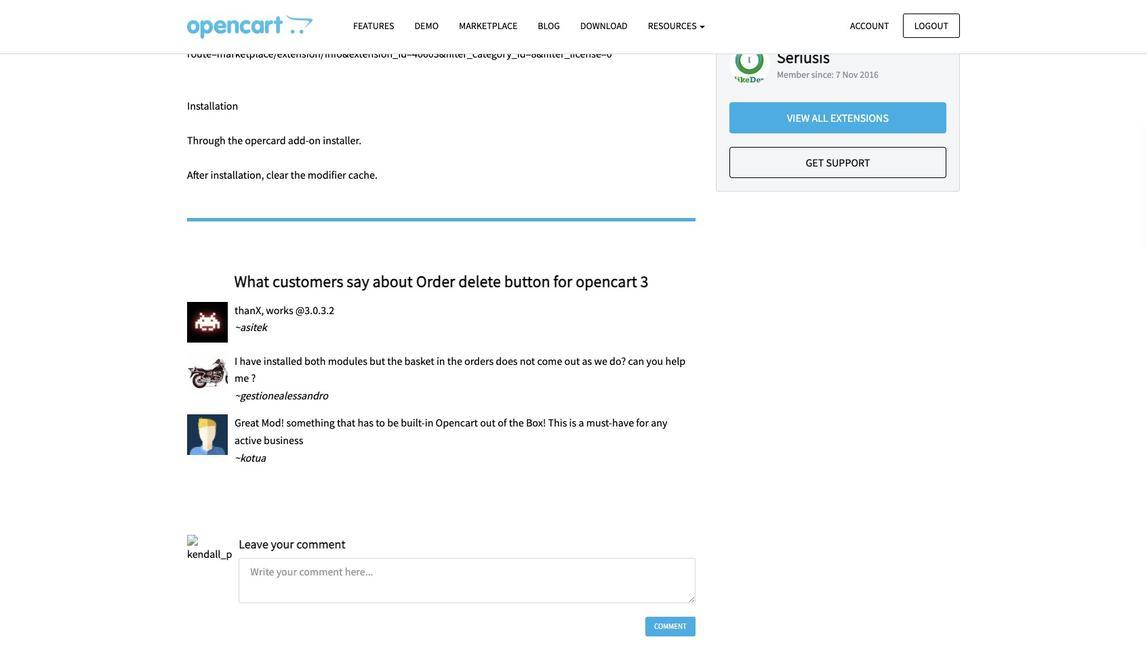 Task type: vqa. For each thing, say whether or not it's contained in the screenshot.
Leave your comment
yes



Task type: locate. For each thing, give the bounding box(es) containing it.
0 horizontal spatial for
[[281, 12, 294, 26]]

thanx, works @3.0.3.2 ~asitek
[[235, 303, 334, 334]]

you should install fix for modification system (after that refresh twice) and module will work https://www.opencart.com/index.php? route=marketplace/extension/info&extension_id=40603&filter_category_id=8&filter_license=0
[[187, 12, 612, 60]]

1 horizontal spatial that
[[416, 12, 435, 26]]

0 horizontal spatial out
[[480, 417, 496, 430]]

0 vertical spatial that
[[416, 12, 435, 26]]

that right (after
[[416, 12, 435, 26]]

we
[[594, 354, 607, 368]]

thanx,
[[235, 303, 264, 317]]

~gestionealessandro
[[235, 389, 328, 403]]

i have installed both modules but the basket in the orders does not come out as we do? can you help me ? ~gestionealessandro
[[235, 354, 686, 403]]

2 horizontal spatial for
[[636, 417, 649, 430]]

installation
[[187, 99, 238, 112]]

but
[[370, 354, 385, 368]]

cache.
[[348, 168, 378, 182]]

seriusis member since: 7 nov 2016
[[777, 47, 879, 81]]

in inside great mod! something that has to be built-in opencart out of the box! this is a must-have for any active business ~kotua
[[425, 417, 434, 430]]

have left any at the bottom right of page
[[612, 417, 634, 430]]

of
[[498, 417, 507, 430]]

as
[[582, 354, 592, 368]]

resources link
[[638, 14, 716, 38]]

that inside you should install fix for modification system (after that refresh twice) and module will work https://www.opencart.com/index.php? route=marketplace/extension/info&extension_id=40603&filter_category_id=8&filter_license=0
[[416, 12, 435, 26]]

kendall_p image
[[187, 536, 232, 564]]

resources
[[648, 20, 699, 32]]

active
[[235, 434, 262, 447]]

in left opencart
[[425, 417, 434, 430]]

comment
[[296, 537, 345, 553]]

have right i at the bottom left
[[240, 354, 261, 368]]

nov
[[843, 69, 858, 81]]

0 vertical spatial have
[[240, 354, 261, 368]]

and
[[501, 12, 518, 26]]

get support
[[806, 156, 870, 169]]

out left as
[[564, 354, 580, 368]]

asitek image
[[187, 302, 228, 343]]

in for basket
[[437, 354, 445, 368]]

opencart
[[436, 417, 478, 430]]

download link
[[570, 14, 638, 38]]

fix
[[269, 12, 279, 26]]

that inside great mod! something that has to be built-in opencart out of the box! this is a must-have for any active business ~kotua
[[337, 417, 355, 430]]

twice)
[[471, 12, 499, 26]]

0 vertical spatial for
[[281, 12, 294, 26]]

out left of
[[480, 417, 496, 430]]

built-
[[401, 417, 425, 430]]

0 vertical spatial in
[[437, 354, 445, 368]]

@3.0.3.2
[[295, 303, 334, 317]]

come
[[537, 354, 562, 368]]

comment
[[654, 623, 687, 632]]

orders
[[464, 354, 494, 368]]

will
[[557, 12, 573, 26]]

view
[[787, 111, 810, 125]]

view all extensions
[[787, 111, 889, 125]]

installer.
[[323, 134, 362, 147]]

1 horizontal spatial out
[[564, 354, 580, 368]]

both
[[305, 354, 326, 368]]

1 horizontal spatial for
[[554, 271, 573, 292]]

the right through
[[228, 134, 243, 147]]

clear
[[266, 168, 288, 182]]

i
[[235, 354, 237, 368]]

what
[[234, 271, 269, 292]]

opencart
[[576, 271, 637, 292]]

view all extensions link
[[730, 102, 947, 134]]

gestionealessandro image
[[187, 353, 228, 394]]

for right "fix"
[[281, 12, 294, 26]]

0 horizontal spatial that
[[337, 417, 355, 430]]

0 vertical spatial out
[[564, 354, 580, 368]]

great mod! something that has to be built-in opencart out of the box! this is a must-have for any active business ~kotua
[[235, 417, 668, 465]]

0 horizontal spatial have
[[240, 354, 261, 368]]

in inside i have installed both modules but the basket in the orders does not come out as we do? can you help me ? ~gestionealessandro
[[437, 354, 445, 368]]

mod!
[[261, 417, 284, 430]]

2 vertical spatial for
[[636, 417, 649, 430]]

in right basket
[[437, 354, 445, 368]]

1 vertical spatial have
[[612, 417, 634, 430]]

in
[[437, 354, 445, 368], [425, 417, 434, 430]]

all
[[812, 111, 828, 125]]

1 vertical spatial that
[[337, 417, 355, 430]]

for left any at the bottom right of page
[[636, 417, 649, 430]]

the right of
[[509, 417, 524, 430]]

~asitek
[[235, 321, 267, 334]]

1 vertical spatial out
[[480, 417, 496, 430]]

1 horizontal spatial in
[[437, 354, 445, 368]]

features
[[353, 20, 394, 32]]

extensions
[[831, 111, 889, 125]]

order
[[416, 271, 455, 292]]

account link
[[839, 13, 901, 38]]

0 horizontal spatial in
[[425, 417, 434, 430]]

the
[[228, 134, 243, 147], [291, 168, 306, 182], [387, 354, 402, 368], [447, 354, 462, 368], [509, 417, 524, 430]]

delete
[[458, 271, 501, 292]]

me
[[235, 372, 249, 385]]

1 vertical spatial for
[[554, 271, 573, 292]]

that left has
[[337, 417, 355, 430]]

1 horizontal spatial have
[[612, 417, 634, 430]]

leave
[[239, 537, 268, 553]]

out inside i have installed both modules but the basket in the orders does not come out as we do? can you help me ? ~gestionealessandro
[[564, 354, 580, 368]]

for right button
[[554, 271, 573, 292]]

in for built-
[[425, 417, 434, 430]]

on
[[309, 134, 321, 147]]

1 vertical spatial in
[[425, 417, 434, 430]]

demo
[[415, 20, 439, 32]]

that
[[416, 12, 435, 26], [337, 417, 355, 430]]

the left orders on the bottom
[[447, 354, 462, 368]]

for
[[281, 12, 294, 26], [554, 271, 573, 292], [636, 417, 649, 430]]

your
[[271, 537, 294, 553]]

be
[[387, 417, 399, 430]]

basket
[[404, 354, 434, 368]]

after installation, clear the modifier cache.
[[187, 168, 378, 182]]

work
[[576, 12, 598, 26]]

add-
[[288, 134, 309, 147]]



Task type: describe. For each thing, give the bounding box(es) containing it.
this
[[548, 417, 567, 430]]

marketplace link
[[449, 14, 528, 38]]

any
[[651, 417, 668, 430]]

great
[[235, 417, 259, 430]]

marketplace
[[459, 20, 518, 32]]

download
[[580, 20, 628, 32]]

blog link
[[528, 14, 570, 38]]

to
[[376, 417, 385, 430]]

route=marketplace/extension/info&extension_id=40603&filter_category_id=8&filter_license=0
[[187, 47, 612, 60]]

the right but at the bottom left of the page
[[387, 354, 402, 368]]

can
[[628, 354, 644, 368]]

box!
[[526, 417, 546, 430]]

you
[[647, 354, 663, 368]]

comment button
[[645, 618, 696, 637]]

have inside great mod! something that has to be built-in opencart out of the box! this is a must-have for any active business ~kotua
[[612, 417, 634, 430]]

you
[[187, 12, 204, 26]]

what customers say about order delete button for opencart 3
[[234, 271, 649, 292]]

is
[[569, 417, 577, 430]]

through
[[187, 134, 226, 147]]

not
[[520, 354, 535, 368]]

do?
[[610, 354, 626, 368]]

has
[[358, 417, 374, 430]]

for inside you should install fix for modification system (after that refresh twice) and module will work https://www.opencart.com/index.php? route=marketplace/extension/info&extension_id=40603&filter_category_id=8&filter_license=0
[[281, 12, 294, 26]]

seriusis image
[[730, 44, 770, 85]]

for inside great mod! something that has to be built-in opencart out of the box! this is a must-have for any active business ~kotua
[[636, 417, 649, 430]]

through the opercard add-on installer.
[[187, 134, 362, 147]]

seriusis
[[777, 47, 830, 68]]

~kotua
[[235, 451, 266, 465]]

blog
[[538, 20, 560, 32]]

logout link
[[903, 13, 960, 38]]

?
[[251, 372, 256, 385]]

leave your comment
[[239, 537, 345, 553]]

install
[[239, 12, 266, 26]]

7
[[836, 69, 841, 81]]

2016
[[860, 69, 879, 81]]

system
[[356, 12, 388, 26]]

member
[[777, 69, 810, 81]]

refresh
[[437, 12, 469, 26]]

the right the clear
[[291, 168, 306, 182]]

logout
[[915, 19, 949, 32]]

about
[[373, 271, 413, 292]]

get
[[806, 156, 824, 169]]

customers
[[273, 271, 343, 292]]

opencart - order delete button for opencart 3 image
[[187, 14, 313, 39]]

must-
[[586, 417, 612, 430]]

(after
[[390, 12, 414, 26]]

get support link
[[730, 147, 947, 178]]

module
[[520, 12, 555, 26]]

button
[[504, 271, 550, 292]]

out inside great mod! something that has to be built-in opencart out of the box! this is a must-have for any active business ~kotua
[[480, 417, 496, 430]]

should
[[206, 12, 237, 26]]

installed
[[264, 354, 302, 368]]

modules
[[328, 354, 367, 368]]

modifier
[[308, 168, 346, 182]]

Leave your comment text field
[[239, 559, 696, 604]]

does
[[496, 354, 518, 368]]

account
[[850, 19, 889, 32]]

a
[[579, 417, 584, 430]]

help
[[666, 354, 686, 368]]

3
[[640, 271, 649, 292]]

since:
[[811, 69, 834, 81]]

demo link
[[404, 14, 449, 38]]

the inside great mod! something that has to be built-in opencart out of the box! this is a must-have for any active business ~kotua
[[509, 417, 524, 430]]

after
[[187, 168, 208, 182]]

something
[[286, 417, 335, 430]]

have inside i have installed both modules but the basket in the orders does not come out as we do? can you help me ? ~gestionealessandro
[[240, 354, 261, 368]]

features link
[[343, 14, 404, 38]]

business
[[264, 434, 303, 447]]

modification
[[296, 12, 354, 26]]

installation,
[[211, 168, 264, 182]]

works
[[266, 303, 293, 317]]

kotua image
[[187, 415, 228, 456]]

https://www.opencart.com/index.php?
[[187, 29, 364, 43]]



